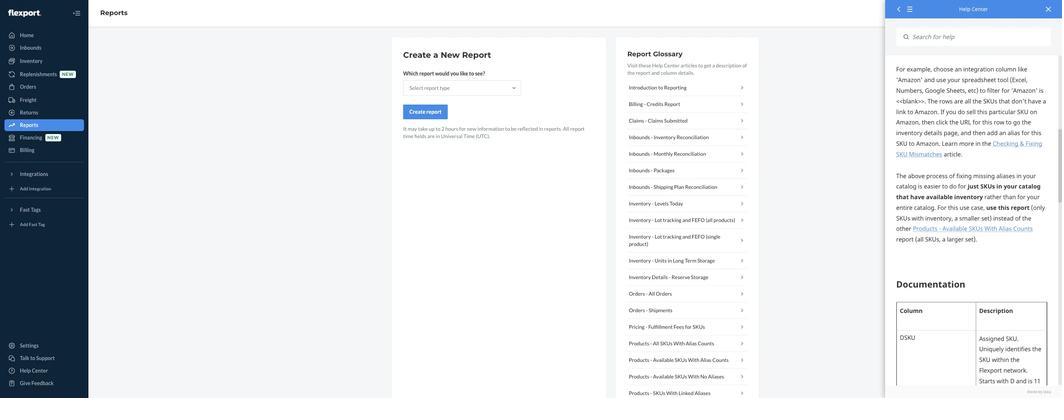 Task type: vqa. For each thing, say whether or not it's contained in the screenshot.
yet!
no



Task type: locate. For each thing, give the bounding box(es) containing it.
time
[[464, 133, 475, 139]]

help down report glossary
[[652, 62, 663, 69]]

to inside 'button'
[[30, 355, 35, 362]]

report left type
[[424, 85, 439, 91]]

billing for billing
[[20, 147, 34, 153]]

fefo left (single
[[692, 234, 705, 240]]

0 vertical spatial aliases
[[708, 374, 724, 380]]

1 fefo from the top
[[692, 217, 705, 223]]

shipments
[[649, 307, 673, 314]]

2 vertical spatial reconciliation
[[685, 184, 717, 190]]

2 add from the top
[[20, 222, 28, 228]]

create inside button
[[410, 109, 425, 115]]

new
[[62, 72, 74, 77], [467, 126, 477, 132], [47, 135, 59, 141]]

skus
[[693, 324, 705, 330], [660, 341, 673, 347], [675, 357, 687, 363], [675, 374, 687, 380], [653, 390, 665, 397]]

all for products
[[653, 341, 659, 347]]

0 vertical spatial fefo
[[692, 217, 705, 223]]

to left reporting
[[658, 84, 663, 91]]

billing - credits report
[[629, 101, 680, 107]]

aliases right no
[[708, 374, 724, 380]]

create a new report
[[403, 50, 491, 60]]

lot inside inventory - lot tracking and fefo (single product)
[[655, 234, 662, 240]]

orders for orders - all orders
[[629, 291, 645, 297]]

0 vertical spatial create
[[403, 50, 431, 60]]

1 vertical spatial new
[[467, 126, 477, 132]]

available down products - all skus with alias counts
[[653, 357, 674, 363]]

0 vertical spatial help center
[[959, 6, 988, 13]]

help center up search search box
[[959, 6, 988, 13]]

available up products - skus with linked aliases
[[653, 374, 674, 380]]

to left get
[[698, 62, 703, 69]]

reporting
[[664, 84, 687, 91]]

0 horizontal spatial reports
[[20, 122, 38, 128]]

0 vertical spatial storage
[[698, 258, 715, 264]]

available inside button
[[653, 374, 674, 380]]

skus down pricing - fulfillment fees for skus
[[660, 341, 673, 347]]

1 vertical spatial add
[[20, 222, 28, 228]]

1 horizontal spatial report
[[627, 50, 651, 58]]

counts inside button
[[698, 341, 714, 347]]

1 vertical spatial billing
[[20, 147, 34, 153]]

available
[[653, 357, 674, 363], [653, 374, 674, 380]]

fefo for (all
[[692, 217, 705, 223]]

2 fefo from the top
[[692, 234, 705, 240]]

products
[[629, 341, 649, 347], [629, 357, 649, 363], [629, 374, 649, 380], [629, 390, 649, 397]]

2 horizontal spatial center
[[972, 6, 988, 13]]

1 horizontal spatial reports
[[100, 9, 128, 17]]

today
[[670, 201, 683, 207]]

2 vertical spatial center
[[32, 368, 48, 374]]

1 vertical spatial alias
[[701, 357, 712, 363]]

help center up give feedback
[[20, 368, 48, 374]]

0 horizontal spatial claims
[[629, 118, 644, 124]]

with inside 'button'
[[688, 357, 700, 363]]

1 horizontal spatial a
[[712, 62, 715, 69]]

report up up
[[426, 109, 442, 115]]

tracking inside inventory - lot tracking and fefo (single product)
[[663, 234, 682, 240]]

billing down introduction
[[629, 101, 643, 107]]

for
[[459, 126, 466, 132], [685, 324, 692, 330]]

claims down credits on the top of the page
[[648, 118, 663, 124]]

create up which
[[403, 50, 431, 60]]

- down the products - available skus with no aliases at the right of page
[[650, 390, 652, 397]]

storage right reserve
[[691, 274, 709, 281]]

report down reporting
[[665, 101, 680, 107]]

and down inventory - levels today button
[[683, 217, 691, 223]]

1 vertical spatial reports link
[[4, 119, 84, 131]]

1 products from the top
[[629, 341, 649, 347]]

inventory up orders - all orders
[[629, 274, 651, 281]]

- up products - skus with linked aliases
[[650, 374, 652, 380]]

all inside products - all skus with alias counts button
[[653, 341, 659, 347]]

1 horizontal spatial center
[[664, 62, 680, 69]]

- down inventory - levels today
[[652, 217, 654, 223]]

0 vertical spatial a
[[433, 50, 438, 60]]

billing - credits report button
[[627, 96, 748, 113]]

- down billing - credits report
[[645, 118, 647, 124]]

1 vertical spatial lot
[[655, 234, 662, 240]]

1 vertical spatial tracking
[[663, 234, 682, 240]]

all inside it may take up to 2 hours for new information to be reflected in reports. all report time fields are in universal time (utc).
[[563, 126, 569, 132]]

settings
[[20, 343, 39, 349]]

0 horizontal spatial alias
[[686, 341, 697, 347]]

articles
[[681, 62, 697, 69]]

flexport logo image
[[8, 9, 41, 17]]

- up orders - shipments
[[646, 291, 648, 297]]

2 horizontal spatial in
[[668, 258, 672, 264]]

1 vertical spatial reconciliation
[[674, 151, 706, 157]]

1 vertical spatial for
[[685, 324, 692, 330]]

0 vertical spatial new
[[62, 72, 74, 77]]

0 vertical spatial lot
[[655, 217, 662, 223]]

products for products - skus with linked aliases
[[629, 390, 649, 397]]

help up search search box
[[959, 6, 971, 13]]

products inside button
[[629, 374, 649, 380]]

1 available from the top
[[653, 357, 674, 363]]

products)
[[714, 217, 735, 223]]

new for financing
[[47, 135, 59, 141]]

0 vertical spatial for
[[459, 126, 466, 132]]

visit
[[627, 62, 638, 69]]

to right talk at left bottom
[[30, 355, 35, 362]]

levels
[[655, 201, 669, 207]]

- up inventory - units in long term storage
[[652, 234, 654, 240]]

1 tracking from the top
[[663, 217, 682, 223]]

description
[[716, 62, 742, 69]]

skus inside 'button'
[[675, 357, 687, 363]]

2 horizontal spatial report
[[665, 101, 680, 107]]

1 vertical spatial center
[[664, 62, 680, 69]]

see?
[[475, 70, 485, 77]]

orders up freight
[[20, 84, 36, 90]]

0 vertical spatial tracking
[[663, 217, 682, 223]]

- left credits on the top of the page
[[644, 101, 646, 107]]

2 vertical spatial help
[[20, 368, 31, 374]]

give feedback
[[20, 380, 54, 387]]

in left long
[[668, 258, 672, 264]]

create for create report
[[410, 109, 425, 115]]

inventory - levels today
[[629, 201, 683, 207]]

- for inbounds - packages
[[651, 167, 653, 174]]

orders inside orders link
[[20, 84, 36, 90]]

- for inventory - lot tracking and fefo (all products)
[[652, 217, 654, 223]]

help center
[[959, 6, 988, 13], [20, 368, 48, 374]]

inventory for inventory - lot tracking and fefo (single product)
[[629, 234, 651, 240]]

products - available skus with no aliases
[[629, 374, 724, 380]]

- inside "button"
[[646, 307, 648, 314]]

2 available from the top
[[653, 374, 674, 380]]

-
[[644, 101, 646, 107], [645, 118, 647, 124], [651, 134, 653, 140], [651, 151, 653, 157], [651, 167, 653, 174], [651, 184, 653, 190], [652, 201, 654, 207], [652, 217, 654, 223], [652, 234, 654, 240], [652, 258, 654, 264], [669, 274, 671, 281], [646, 291, 648, 297], [646, 307, 648, 314], [646, 324, 648, 330], [650, 341, 652, 347], [650, 357, 652, 363], [650, 374, 652, 380], [650, 390, 652, 397]]

center up "column"
[[664, 62, 680, 69]]

2 vertical spatial new
[[47, 135, 59, 141]]

all up orders - shipments
[[649, 291, 655, 297]]

billing inside button
[[629, 101, 643, 107]]

2 horizontal spatial new
[[467, 126, 477, 132]]

- for inbounds - monthly reconciliation
[[651, 151, 653, 157]]

fast left tags
[[20, 207, 30, 213]]

for inside button
[[685, 324, 692, 330]]

all right reports.
[[563, 126, 569, 132]]

center inside help center link
[[32, 368, 48, 374]]

skus inside button
[[675, 374, 687, 380]]

orders link
[[4, 81, 84, 93]]

and
[[651, 70, 660, 76], [683, 217, 691, 223], [683, 234, 691, 240]]

1 horizontal spatial reports link
[[100, 9, 128, 17]]

skus down the products - available skus with no aliases at the right of page
[[653, 390, 665, 397]]

1 vertical spatial in
[[436, 133, 440, 139]]

- right pricing
[[646, 324, 648, 330]]

- inside 'button'
[[650, 357, 652, 363]]

0 horizontal spatial help center
[[20, 368, 48, 374]]

alias for products - all skus with alias counts
[[686, 341, 697, 347]]

lot down inventory - levels today
[[655, 217, 662, 223]]

tracking down today
[[663, 217, 682, 223]]

3 products from the top
[[629, 374, 649, 380]]

and for inventory - lot tracking and fefo (all products)
[[683, 217, 691, 223]]

inbounds
[[20, 45, 41, 51], [629, 134, 650, 140], [629, 151, 650, 157], [629, 167, 650, 174], [629, 184, 650, 190]]

the
[[627, 70, 635, 76]]

- left levels at the bottom right
[[652, 201, 654, 207]]

0 horizontal spatial for
[[459, 126, 466, 132]]

counts
[[698, 341, 714, 347], [713, 357, 729, 363]]

report for select report type
[[424, 85, 439, 91]]

all inside orders - all orders button
[[649, 291, 655, 297]]

0 horizontal spatial reports link
[[4, 119, 84, 131]]

reports link
[[100, 9, 128, 17], [4, 119, 84, 131]]

- for inbounds - inventory reconciliation
[[651, 134, 653, 140]]

integrations button
[[4, 168, 84, 180]]

- for pricing - fulfillment fees for skus
[[646, 324, 648, 330]]

inbounds for inbounds - monthly reconciliation
[[629, 151, 650, 157]]

report inside button
[[426, 109, 442, 115]]

- left shipping
[[651, 184, 653, 190]]

0 horizontal spatial report
[[462, 50, 491, 60]]

all down fulfillment
[[653, 341, 659, 347]]

report for create a new report
[[462, 50, 491, 60]]

2 vertical spatial all
[[653, 341, 659, 347]]

reconciliation down inbounds - packages button on the right of the page
[[685, 184, 717, 190]]

- for inventory - levels today
[[652, 201, 654, 207]]

1 vertical spatial a
[[712, 62, 715, 69]]

1 vertical spatial fast
[[29, 222, 37, 228]]

reconciliation for inbounds - monthly reconciliation
[[674, 151, 706, 157]]

2 claims from the left
[[648, 118, 663, 124]]

- for products - skus with linked aliases
[[650, 390, 652, 397]]

help
[[959, 6, 971, 13], [652, 62, 663, 69], [20, 368, 31, 374]]

reconciliation down 'inbounds - inventory reconciliation' button
[[674, 151, 706, 157]]

and down the inventory - lot tracking and fefo (all products) button
[[683, 234, 691, 240]]

1 horizontal spatial new
[[62, 72, 74, 77]]

a inside the visit these help center articles to get a description of the report and column details.
[[712, 62, 715, 69]]

inbounds down home
[[20, 45, 41, 51]]

- down claims - claims submitted
[[651, 134, 653, 140]]

fefo inside inventory - lot tracking and fefo (single product)
[[692, 234, 705, 240]]

fefo
[[692, 217, 705, 223], [692, 234, 705, 240]]

0 horizontal spatial help
[[20, 368, 31, 374]]

1 horizontal spatial claims
[[648, 118, 663, 124]]

inventory - units in long term storage
[[629, 258, 715, 264]]

4 products from the top
[[629, 390, 649, 397]]

- down fulfillment
[[650, 341, 652, 347]]

column
[[661, 70, 677, 76]]

1 horizontal spatial alias
[[701, 357, 712, 363]]

0 vertical spatial and
[[651, 70, 660, 76]]

inventory link
[[4, 55, 84, 67]]

1 vertical spatial create
[[410, 109, 425, 115]]

aliases right linked
[[695, 390, 711, 397]]

new up billing link
[[47, 135, 59, 141]]

0 vertical spatial alias
[[686, 341, 697, 347]]

fast left tag
[[29, 222, 37, 228]]

0 horizontal spatial new
[[47, 135, 59, 141]]

alias inside 'button'
[[701, 357, 712, 363]]

center down talk to support
[[32, 368, 48, 374]]

orders inside orders - shipments "button"
[[629, 307, 645, 314]]

may
[[408, 126, 417, 132]]

inventory up the monthly
[[654, 134, 676, 140]]

for right fees
[[685, 324, 692, 330]]

1 horizontal spatial billing
[[629, 101, 643, 107]]

type
[[440, 85, 450, 91]]

orders up pricing
[[629, 307, 645, 314]]

1 vertical spatial help center
[[20, 368, 48, 374]]

get
[[704, 62, 711, 69]]

- for billing - credits report
[[644, 101, 646, 107]]

fast inside dropdown button
[[20, 207, 30, 213]]

close navigation image
[[72, 9, 81, 18]]

1 vertical spatial fefo
[[692, 234, 705, 240]]

2
[[441, 126, 444, 132]]

tracking down inventory - lot tracking and fefo (all products)
[[663, 234, 682, 240]]

0 horizontal spatial center
[[32, 368, 48, 374]]

with left no
[[688, 374, 700, 380]]

details
[[652, 274, 668, 281]]

0 vertical spatial help
[[959, 6, 971, 13]]

alias
[[686, 341, 697, 347], [701, 357, 712, 363]]

counts for products - all skus with alias counts
[[698, 341, 714, 347]]

center up search search box
[[972, 6, 988, 13]]

report
[[636, 70, 650, 76], [419, 70, 434, 77], [424, 85, 439, 91], [426, 109, 442, 115], [570, 126, 585, 132]]

new up time
[[467, 126, 477, 132]]

shipping
[[654, 184, 673, 190]]

skus up the products - available skus with no aliases at the right of page
[[675, 357, 687, 363]]

with inside button
[[688, 374, 700, 380]]

and left "column"
[[651, 70, 660, 76]]

a right get
[[712, 62, 715, 69]]

with left linked
[[666, 390, 678, 397]]

1 vertical spatial aliases
[[695, 390, 711, 397]]

inventory for inventory
[[20, 58, 43, 64]]

- right details
[[669, 274, 671, 281]]

products for products - available skus with no aliases
[[629, 374, 649, 380]]

visit these help center articles to get a description of the report and column details.
[[627, 62, 747, 76]]

add
[[20, 186, 28, 192], [20, 222, 28, 228]]

0 vertical spatial fast
[[20, 207, 30, 213]]

report up 'these'
[[627, 50, 651, 58]]

tracking
[[663, 217, 682, 223], [663, 234, 682, 240]]

integration
[[29, 186, 51, 192]]

inbounds down claims - claims submitted
[[629, 134, 650, 140]]

add for add integration
[[20, 186, 28, 192]]

tracking for (single
[[663, 234, 682, 240]]

tracking for (all
[[663, 217, 682, 223]]

2 vertical spatial in
[[668, 258, 672, 264]]

1 vertical spatial all
[[649, 291, 655, 297]]

counts for products - available skus with alias counts
[[713, 357, 729, 363]]

1 vertical spatial available
[[653, 374, 674, 380]]

- inside button
[[652, 201, 654, 207]]

lot up units
[[655, 234, 662, 240]]

inventory for inventory - lot tracking and fefo (all products)
[[629, 217, 651, 223]]

orders up orders - shipments
[[629, 291, 645, 297]]

add integration link
[[4, 183, 84, 195]]

to inside "button"
[[658, 84, 663, 91]]

0 horizontal spatial billing
[[20, 147, 34, 153]]

universal
[[441, 133, 463, 139]]

report down 'these'
[[636, 70, 650, 76]]

1 vertical spatial counts
[[713, 357, 729, 363]]

0 horizontal spatial in
[[436, 133, 440, 139]]

- for products - available skus with alias counts
[[650, 357, 652, 363]]

1 vertical spatial help
[[652, 62, 663, 69]]

report for create report
[[426, 109, 442, 115]]

add down fast tags
[[20, 222, 28, 228]]

report for billing - credits report
[[665, 101, 680, 107]]

with down products - all skus with alias counts button
[[688, 357, 700, 363]]

products - all skus with alias counts button
[[627, 336, 748, 352]]

alias up no
[[701, 357, 712, 363]]

these
[[639, 62, 651, 69]]

fefo left (all
[[692, 217, 705, 223]]

new up orders link
[[62, 72, 74, 77]]

help up give
[[20, 368, 31, 374]]

reconciliation down claims - claims submitted button
[[677, 134, 709, 140]]

2 lot from the top
[[655, 234, 662, 240]]

new for replenishments
[[62, 72, 74, 77]]

for inside it may take up to 2 hours for new information to be reflected in reports. all report time fields are in universal time (utc).
[[459, 126, 466, 132]]

products inside 'button'
[[629, 357, 649, 363]]

reconciliation
[[677, 134, 709, 140], [674, 151, 706, 157], [685, 184, 717, 190]]

1 horizontal spatial for
[[685, 324, 692, 330]]

- inside inventory - lot tracking and fefo (single product)
[[652, 234, 654, 240]]

inbounds for inbounds - packages
[[629, 167, 650, 174]]

0 vertical spatial billing
[[629, 101, 643, 107]]

storage right term
[[698, 258, 715, 264]]

2 tracking from the top
[[663, 234, 682, 240]]

inventory up replenishments
[[20, 58, 43, 64]]

new
[[441, 50, 460, 60]]

inventory for inventory - units in long term storage
[[629, 258, 651, 264]]

inventory for inventory - levels today
[[629, 201, 651, 207]]

billing down financing
[[20, 147, 34, 153]]

available inside 'button'
[[653, 357, 674, 363]]

lot for inventory - lot tracking and fefo (single product)
[[655, 234, 662, 240]]

1 horizontal spatial help
[[652, 62, 663, 69]]

to
[[698, 62, 703, 69], [469, 70, 474, 77], [658, 84, 663, 91], [436, 126, 440, 132], [505, 126, 510, 132], [30, 355, 35, 362]]

0 vertical spatial reports
[[100, 9, 128, 17]]

1 lot from the top
[[655, 217, 662, 223]]

inventory up product)
[[629, 234, 651, 240]]

inventory inside button
[[629, 201, 651, 207]]

skus for products - available skus with alias counts
[[675, 357, 687, 363]]

report right reports.
[[570, 126, 585, 132]]

of
[[743, 62, 747, 69]]

pricing - fulfillment fees for skus
[[629, 324, 705, 330]]

0 vertical spatial add
[[20, 186, 28, 192]]

0 vertical spatial all
[[563, 126, 569, 132]]

report inside the billing - credits report button
[[665, 101, 680, 107]]

0 vertical spatial in
[[539, 126, 543, 132]]

claims down billing - credits report
[[629, 118, 644, 124]]

alias inside button
[[686, 341, 697, 347]]

0 vertical spatial reconciliation
[[677, 134, 709, 140]]

alias down "pricing - fulfillment fees for skus" button
[[686, 341, 697, 347]]

packages
[[654, 167, 675, 174]]

inventory for inventory details - reserve storage
[[629, 274, 651, 281]]

available for products - available skus with alias counts
[[653, 357, 674, 363]]

inbounds up inbounds - packages
[[629, 151, 650, 157]]

all for orders
[[649, 291, 655, 297]]

1 add from the top
[[20, 186, 28, 192]]

1 vertical spatial storage
[[691, 274, 709, 281]]

inventory left levels at the bottom right
[[629, 201, 651, 207]]

report up select report type
[[419, 70, 434, 77]]

2 products from the top
[[629, 357, 649, 363]]

0 vertical spatial counts
[[698, 341, 714, 347]]

- for inventory - lot tracking and fefo (single product)
[[652, 234, 654, 240]]

inventory inside inventory - lot tracking and fefo (single product)
[[629, 234, 651, 240]]

and inside inventory - lot tracking and fefo (single product)
[[683, 234, 691, 240]]

freight link
[[4, 94, 84, 106]]

to right like
[[469, 70, 474, 77]]

dixa
[[1044, 390, 1051, 395]]

1 horizontal spatial help center
[[959, 6, 988, 13]]

add left integration
[[20, 186, 28, 192]]

inventory down inventory - levels today
[[629, 217, 651, 223]]

2 vertical spatial and
[[683, 234, 691, 240]]

inventory down product)
[[629, 258, 651, 264]]

counts inside 'button'
[[713, 357, 729, 363]]

hours
[[445, 126, 458, 132]]

inbounds left packages
[[629, 167, 650, 174]]

- down products - all skus with alias counts
[[650, 357, 652, 363]]

- for inventory - units in long term storage
[[652, 258, 654, 264]]

inbounds down inbounds - packages
[[629, 184, 650, 190]]

in right are
[[436, 133, 440, 139]]

0 vertical spatial available
[[653, 357, 674, 363]]

1 vertical spatial and
[[683, 217, 691, 223]]

- left packages
[[651, 167, 653, 174]]

in left reports.
[[539, 126, 543, 132]]

report for which report would you like to see?
[[419, 70, 434, 77]]

- left the monthly
[[651, 151, 653, 157]]



Task type: describe. For each thing, give the bounding box(es) containing it.
storage inside inventory - units in long term storage button
[[698, 258, 715, 264]]

time
[[403, 133, 413, 139]]

pricing - fulfillment fees for skus button
[[627, 319, 748, 336]]

claims - claims submitted
[[629, 118, 688, 124]]

add for add fast tag
[[20, 222, 28, 228]]

- for products - available skus with no aliases
[[650, 374, 652, 380]]

orders - shipments button
[[627, 303, 748, 319]]

available for products - available skus with no aliases
[[653, 374, 674, 380]]

fees
[[674, 324, 684, 330]]

would
[[435, 70, 449, 77]]

introduction
[[629, 84, 657, 91]]

inbounds for inbounds - inventory reconciliation
[[629, 134, 650, 140]]

create report
[[410, 109, 442, 115]]

linked
[[679, 390, 694, 397]]

feedback
[[31, 380, 54, 387]]

give feedback button
[[4, 378, 84, 390]]

report inside it may take up to 2 hours for new information to be reflected in reports. all report time fields are in universal time (utc).
[[570, 126, 585, 132]]

orders for orders
[[20, 84, 36, 90]]

0 vertical spatial reports link
[[100, 9, 128, 17]]

select
[[410, 85, 423, 91]]

new inside it may take up to 2 hours for new information to be reflected in reports. all report time fields are in universal time (utc).
[[467, 126, 477, 132]]

billing link
[[4, 144, 84, 156]]

inventory - lot tracking and fefo (all products)
[[629, 217, 735, 223]]

home link
[[4, 29, 84, 41]]

elevio by dixa link
[[896, 390, 1051, 395]]

storage inside inventory details - reserve storage button
[[691, 274, 709, 281]]

- for claims - claims submitted
[[645, 118, 647, 124]]

reserve
[[672, 274, 690, 281]]

to left 2
[[436, 126, 440, 132]]

inbounds for inbounds - shipping plan reconciliation
[[629, 184, 650, 190]]

report inside the visit these help center articles to get a description of the report and column details.
[[636, 70, 650, 76]]

fast tags button
[[4, 204, 84, 216]]

products for products - available skus with alias counts
[[629, 357, 649, 363]]

talk
[[20, 355, 29, 362]]

inbounds - monthly reconciliation
[[629, 151, 706, 157]]

reconciliation for inbounds - inventory reconciliation
[[677, 134, 709, 140]]

aliases inside button
[[695, 390, 711, 397]]

fields
[[414, 133, 427, 139]]

freight
[[20, 97, 37, 103]]

to left the be
[[505, 126, 510, 132]]

introduction to reporting
[[629, 84, 687, 91]]

0 vertical spatial center
[[972, 6, 988, 13]]

financing
[[20, 135, 42, 141]]

plan
[[674, 184, 684, 190]]

submitted
[[664, 118, 688, 124]]

select report type
[[410, 85, 450, 91]]

inventory - lot tracking and fefo (single product)
[[629, 234, 721, 247]]

and inside the visit these help center articles to get a description of the report and column details.
[[651, 70, 660, 76]]

fefo for (single
[[692, 234, 705, 240]]

give
[[20, 380, 30, 387]]

settings link
[[4, 340, 84, 352]]

tags
[[31, 207, 41, 213]]

(utc).
[[476, 133, 490, 139]]

reflected
[[518, 126, 538, 132]]

products - all skus with alias counts
[[629, 341, 714, 347]]

0 horizontal spatial a
[[433, 50, 438, 60]]

long
[[673, 258, 684, 264]]

1 vertical spatial reports
[[20, 122, 38, 128]]

skus for products - all skus with alias counts
[[660, 341, 673, 347]]

lot for inventory - lot tracking and fefo (all products)
[[655, 217, 662, 223]]

add fast tag
[[20, 222, 45, 228]]

to inside the visit these help center articles to get a description of the report and column details.
[[698, 62, 703, 69]]

tag
[[38, 222, 45, 228]]

returns
[[20, 109, 38, 116]]

with for products - all skus with alias counts
[[674, 341, 685, 347]]

with for products - available skus with alias counts
[[688, 357, 700, 363]]

and for inventory - lot tracking and fefo (single product)
[[683, 234, 691, 240]]

help center link
[[4, 365, 84, 377]]

inbounds - shipping plan reconciliation
[[629, 184, 717, 190]]

1 horizontal spatial in
[[539, 126, 543, 132]]

add integration
[[20, 186, 51, 192]]

returns link
[[4, 107, 84, 119]]

are
[[428, 133, 435, 139]]

create for create a new report
[[403, 50, 431, 60]]

skus down orders - shipments "button"
[[693, 324, 705, 330]]

pricing
[[629, 324, 645, 330]]

monthly
[[654, 151, 673, 157]]

term
[[685, 258, 697, 264]]

alias for products - available skus with alias counts
[[701, 357, 712, 363]]

with for products - available skus with no aliases
[[688, 374, 700, 380]]

Search search field
[[909, 28, 1051, 46]]

talk to support button
[[4, 353, 84, 365]]

1 claims from the left
[[629, 118, 644, 124]]

credits
[[647, 101, 664, 107]]

- for inbounds - shipping plan reconciliation
[[651, 184, 653, 190]]

products - available skus with alias counts button
[[627, 352, 748, 369]]

inventory - lot tracking and fefo (all products) button
[[627, 212, 748, 229]]

create report button
[[403, 105, 448, 119]]

elevio by dixa
[[1027, 390, 1051, 395]]

(single
[[706, 234, 721, 240]]

in inside button
[[668, 258, 672, 264]]

inbounds - packages button
[[627, 163, 748, 179]]

- for orders - shipments
[[646, 307, 648, 314]]

orders up shipments at bottom
[[656, 291, 672, 297]]

skus for products - available skus with no aliases
[[675, 374, 687, 380]]

inbounds for inbounds
[[20, 45, 41, 51]]

product)
[[629, 241, 648, 247]]

products for products - all skus with alias counts
[[629, 341, 649, 347]]

products - available skus with alias counts
[[629, 357, 729, 363]]

you
[[450, 70, 459, 77]]

- for products - all skus with alias counts
[[650, 341, 652, 347]]

products - skus with linked aliases button
[[627, 386, 748, 398]]

billing for billing - credits report
[[629, 101, 643, 107]]

like
[[460, 70, 468, 77]]

- for orders - all orders
[[646, 291, 648, 297]]

talk to support
[[20, 355, 55, 362]]

it
[[403, 126, 407, 132]]

aliases inside button
[[708, 374, 724, 380]]

by
[[1039, 390, 1043, 395]]

orders - all orders button
[[627, 286, 748, 303]]

fulfillment
[[649, 324, 673, 330]]

orders for orders - shipments
[[629, 307, 645, 314]]

2 horizontal spatial help
[[959, 6, 971, 13]]

units
[[655, 258, 667, 264]]

inbounds - shipping plan reconciliation button
[[627, 179, 748, 196]]

products - skus with linked aliases
[[629, 390, 711, 397]]

inbounds - monthly reconciliation button
[[627, 146, 748, 163]]

information
[[478, 126, 504, 132]]

details.
[[678, 70, 695, 76]]

center inside the visit these help center articles to get a description of the report and column details.
[[664, 62, 680, 69]]

help inside the visit these help center articles to get a description of the report and column details.
[[652, 62, 663, 69]]

which report would you like to see?
[[403, 70, 485, 77]]

glossary
[[653, 50, 683, 58]]

elevio
[[1027, 390, 1038, 395]]

claims - claims submitted button
[[627, 113, 748, 129]]

be
[[511, 126, 517, 132]]

inventory - units in long term storage button
[[627, 253, 748, 269]]

inbounds - inventory reconciliation
[[629, 134, 709, 140]]

inbounds - inventory reconciliation button
[[627, 129, 748, 146]]



